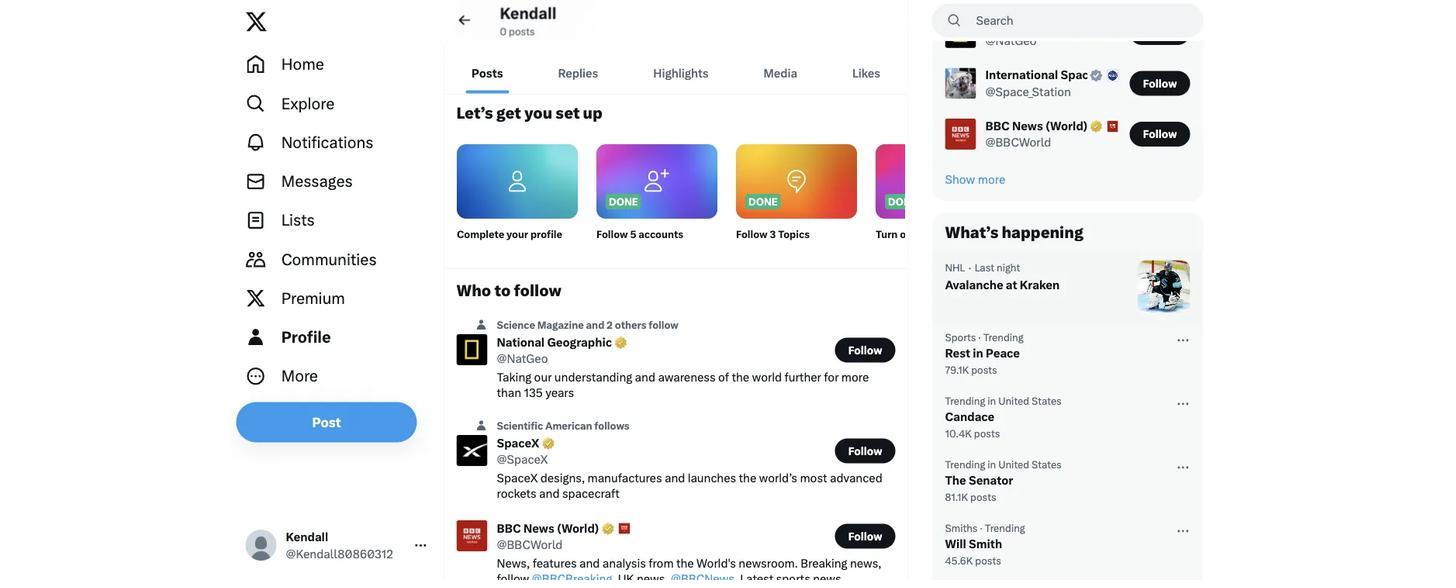 Task type: describe. For each thing, give the bounding box(es) containing it.
highlights link
[[626, 53, 736, 94]]

· for avalanche
[[969, 261, 972, 275]]

up
[[583, 104, 603, 123]]

(world) for @bbcworld link associated with bottommost bbc news (world) link
[[557, 521, 599, 535]]

rockets
[[497, 487, 537, 501]]

home link
[[236, 45, 437, 84]]

verified account image for (world)
[[1089, 119, 1104, 134]]

smiths
[[945, 523, 978, 535]]

0 horizontal spatial @bbcworld
[[497, 538, 563, 552]]

others
[[615, 319, 647, 331]]

follow for left national geographic link
[[849, 344, 883, 357]]

@natgeo inside national geographic @natgeo
[[986, 34, 1037, 48]]

10.4k
[[945, 428, 972, 440]]

follows
[[595, 420, 630, 432]]

topics
[[778, 228, 810, 240]]

verified account image for bbc news (world)
[[601, 522, 615, 536]]

follow button for international space station link
[[1130, 71, 1191, 96]]

international
[[986, 68, 1059, 82]]

complete your profile link
[[447, 135, 587, 250]]

79.1k
[[945, 364, 969, 376]]

@space_station
[[986, 85, 1071, 99]]

happening
[[1002, 223, 1084, 242]]

the inside taking our understanding and awareness of the world further for more than 135 years
[[732, 370, 750, 384]]

notifications link
[[236, 123, 437, 162]]

understanding
[[555, 370, 633, 384]]

explore link
[[236, 84, 437, 123]]

let's
[[457, 104, 493, 123]]

and inside taking our understanding and awareness of the world further for more than 135 years
[[635, 370, 656, 384]]

communities
[[281, 250, 377, 269]]

joined
[[474, 1, 509, 15]]

135
[[524, 386, 543, 400]]

manufactures
[[588, 471, 662, 485]]

follow button for the rightmost national geographic link
[[1130, 20, 1191, 45]]

0 vertical spatial follow
[[514, 282, 562, 300]]

1 horizontal spatial bbc news (world) link
[[986, 118, 1121, 135]]

spacex for spacex designs, manufactures and launches the world's most advanced rockets and spacecraft
[[497, 471, 538, 485]]

american
[[545, 420, 592, 432]]

post link
[[236, 402, 417, 442]]

than
[[497, 386, 521, 400]]

avalanche
[[945, 278, 1004, 292]]

follow button for left national geographic link
[[835, 338, 896, 363]]

show
[[945, 173, 976, 187]]

on
[[900, 228, 912, 240]]

who to follow
[[457, 282, 562, 300]]

the for world's
[[739, 471, 757, 485]]

posts
[[472, 66, 503, 80]]

show more link
[[933, 159, 1203, 200]]

spacex link
[[497, 435, 556, 452]]

geographic for national geographic @natgeo
[[1036, 17, 1101, 31]]

features
[[533, 557, 577, 571]]

and inside news, features and analysis from the world's newsroom. breaking news, follow
[[580, 557, 600, 571]]

5 following
[[457, 26, 513, 40]]

news,
[[497, 557, 530, 571]]

will
[[945, 537, 967, 551]]

set
[[556, 104, 580, 123]]

1 horizontal spatial 0
[[529, 26, 536, 40]]

in for candace
[[988, 395, 997, 407]]

more button
[[236, 357, 437, 396]]

bbc news (world) for bottommost bbc news (world) link
[[497, 521, 599, 535]]

of
[[719, 370, 729, 384]]

smiths · trending will smith 45.6k posts
[[945, 523, 1026, 567]]

united for the senator
[[999, 459, 1030, 471]]

international space station link
[[986, 67, 1140, 84]]

profile
[[530, 228, 562, 240]]

night
[[997, 262, 1021, 274]]

0 inside kendall 0 posts
[[500, 26, 507, 38]]

verified account image inside national geographic link
[[614, 335, 628, 350]]

taking our understanding and awareness of the world further for more than 135 years
[[497, 370, 869, 400]]

tab list containing complete your profile
[[447, 135, 1006, 262]]

notifications
[[914, 228, 977, 240]]

@space_station link
[[986, 84, 1071, 99]]

smith
[[969, 537, 1003, 551]]

what's
[[945, 223, 999, 242]]

complete
[[457, 228, 504, 240]]

turn
[[876, 228, 898, 240]]

@spacex link
[[497, 452, 548, 467]]

the for world's
[[677, 557, 694, 571]]

our
[[534, 370, 552, 384]]

years
[[546, 386, 574, 400]]

space
[[1061, 68, 1096, 82]]

follow button for bbc news (world) link to the right
[[1130, 122, 1191, 146]]

most
[[800, 471, 828, 485]]

follow for bottommost bbc news (world) link
[[849, 530, 883, 543]]

@bbcworld inside who to follow section
[[986, 135, 1052, 149]]

world's
[[759, 471, 798, 485]]

sports · trending rest in peace 79.1k posts
[[945, 332, 1024, 376]]

(world) for @bbcworld link in who to follow section
[[1046, 119, 1088, 133]]

science magazine and 2 others follow
[[497, 319, 679, 331]]

joined november 2023
[[474, 1, 598, 15]]

1 vertical spatial bbc news (world) link
[[497, 521, 632, 537]]

united for candace
[[999, 395, 1030, 407]]

and down 'designs,'
[[539, 487, 560, 501]]

post
[[312, 415, 341, 430]]

replies link
[[531, 53, 626, 94]]

states for the senator
[[1032, 459, 1062, 471]]

kendall @kendall80860312
[[286, 530, 393, 561]]

from
[[649, 557, 674, 571]]

communities link
[[236, 240, 437, 279]]

kendall for kendall @kendall80860312
[[286, 530, 328, 544]]

more
[[281, 367, 318, 386]]

nhl
[[945, 262, 966, 274]]

trending inside trending in united states the senator 81.1k posts
[[945, 459, 986, 471]]

media
[[764, 66, 798, 80]]

complete your profile
[[457, 228, 562, 240]]

news,
[[850, 557, 882, 571]]

what's happening
[[945, 223, 1084, 242]]

more inside 'link'
[[978, 173, 1006, 187]]

follow 5 accounts link
[[587, 135, 727, 250]]

profile link
[[236, 318, 437, 357]]

45.6k
[[945, 555, 973, 567]]

0 horizontal spatial national geographic link
[[497, 334, 628, 351]]

who
[[457, 282, 491, 300]]

who to follow section
[[933, 0, 1203, 200]]

posts inside sports · trending rest in peace 79.1k posts
[[972, 364, 998, 376]]

trending inside trending in united states candace 10.4k posts
[[945, 395, 986, 407]]



Task type: vqa. For each thing, say whether or not it's contained in the screenshot.


Task type: locate. For each thing, give the bounding box(es) containing it.
@bbcworld link inside who to follow section
[[986, 135, 1052, 150]]

follow right to
[[514, 282, 562, 300]]

posts inside smiths · trending will smith 45.6k posts
[[976, 555, 1002, 567]]

united down peace
[[999, 395, 1030, 407]]

national up international
[[986, 17, 1034, 31]]

Search query text field
[[967, 4, 1203, 37]]

0 vertical spatial verified account image
[[1089, 68, 1104, 83]]

1 horizontal spatial news
[[1013, 119, 1043, 133]]

further
[[785, 370, 822, 384]]

1 horizontal spatial verified account image
[[601, 522, 615, 536]]

0
[[500, 26, 507, 38], [529, 26, 536, 40]]

1 vertical spatial @natgeo
[[497, 352, 548, 366]]

bbc news (world) down @space_station
[[986, 119, 1088, 133]]

the
[[945, 474, 967, 488]]

0 vertical spatial the
[[732, 370, 750, 384]]

5 left accounts
[[630, 228, 636, 240]]

1 horizontal spatial (world)
[[1046, 119, 1088, 133]]

and left the awareness
[[635, 370, 656, 384]]

bbc down rockets
[[497, 521, 521, 535]]

spacex inside "spacex designs, manufactures and launches the world's most advanced rockets and spacecraft"
[[497, 471, 538, 485]]

1 horizontal spatial @bbcworld link
[[986, 135, 1052, 150]]

trending up peace
[[984, 332, 1024, 344]]

1 vertical spatial states
[[1032, 459, 1062, 471]]

national inside national geographic link
[[497, 335, 545, 349]]

united inside trending in united states candace 10.4k posts
[[999, 395, 1030, 407]]

national geographic link down magazine
[[497, 334, 628, 351]]

@natgeo link for the rightmost national geographic link
[[986, 33, 1037, 48]]

2 vertical spatial follow
[[497, 572, 530, 580]]

launches
[[688, 471, 737, 485]]

spacecraft
[[562, 487, 620, 501]]

0 vertical spatial (world)
[[1046, 119, 1088, 133]]

0 vertical spatial bbc news (world)
[[986, 119, 1088, 133]]

1 vertical spatial (world)
[[557, 521, 599, 535]]

posts down the candace at the bottom of the page
[[974, 428, 1000, 440]]

1 vertical spatial 5
[[630, 228, 636, 240]]

international space station
[[986, 68, 1140, 82]]

2 vertical spatial ·
[[980, 523, 983, 535]]

0 horizontal spatial more
[[842, 370, 869, 384]]

spacex for spacex
[[497, 436, 540, 450]]

more
[[978, 173, 1006, 187], [842, 370, 869, 384]]

0 vertical spatial verified account image
[[541, 436, 556, 451]]

· inside sports · trending rest in peace 79.1k posts
[[979, 332, 981, 344]]

@natgeo up taking
[[497, 352, 548, 366]]

kendall
[[500, 4, 557, 23], [286, 530, 328, 544]]

spacex up rockets
[[497, 471, 538, 485]]

0 vertical spatial united
[[999, 395, 1030, 407]]

trending up smith
[[985, 523, 1026, 535]]

0 down joined november 2023
[[529, 26, 536, 40]]

0 vertical spatial @natgeo
[[986, 34, 1037, 48]]

0 vertical spatial spacex
[[497, 436, 540, 450]]

1 states from the top
[[1032, 395, 1062, 407]]

united inside trending in united states the senator 81.1k posts
[[999, 459, 1030, 471]]

· for smith
[[980, 523, 983, 535]]

1 vertical spatial follow
[[649, 319, 679, 331]]

verified account image
[[1089, 68, 1104, 83], [1089, 119, 1104, 134], [614, 335, 628, 350]]

0 vertical spatial 5
[[457, 26, 463, 40]]

geographic down science magazine and 2 others follow
[[547, 335, 612, 349]]

1 horizontal spatial @bbcworld
[[986, 135, 1052, 149]]

@bbcworld link up news,
[[497, 537, 563, 553]]

bbc news (world) link
[[986, 118, 1121, 135], [497, 521, 632, 537]]

1 vertical spatial spacex
[[497, 471, 538, 485]]

@bbcworld down @space_station
[[986, 135, 1052, 149]]

news down @space_station
[[1013, 119, 1043, 133]]

1 vertical spatial kendall
[[286, 530, 328, 544]]

0 vertical spatial national
[[986, 17, 1034, 31]]

lists link
[[236, 201, 437, 240]]

@spacex
[[497, 453, 548, 467]]

@bbcworld up news,
[[497, 538, 563, 552]]

2 states from the top
[[1032, 459, 1062, 471]]

trending
[[984, 332, 1024, 344], [945, 395, 986, 407], [945, 459, 986, 471], [985, 523, 1026, 535]]

united
[[999, 395, 1030, 407], [999, 459, 1030, 471]]

in inside trending in united states the senator 81.1k posts
[[988, 459, 997, 471]]

1 vertical spatial @natgeo link
[[497, 351, 548, 367]]

· inside nhl · last night avalanche at kraken
[[969, 261, 972, 275]]

1 vertical spatial ·
[[979, 332, 981, 344]]

followers
[[539, 26, 586, 40]]

0 horizontal spatial bbc news (world) link
[[497, 521, 632, 537]]

more inside taking our understanding and awareness of the world further for more than 135 years
[[842, 370, 869, 384]]

kendall inside the kendall @kendall80860312
[[286, 530, 328, 544]]

0 horizontal spatial verified account image
[[541, 436, 556, 451]]

verified account image inside spacex link
[[541, 436, 556, 451]]

bbc news (world) for bbc news (world) link to the right
[[986, 119, 1088, 133]]

kendall up 0 followers
[[500, 4, 557, 23]]

follow 3 topics link
[[727, 135, 866, 250]]

@bbcworld link for bbc news (world) link to the right
[[986, 135, 1052, 150]]

posts down smith
[[976, 555, 1002, 567]]

· for in
[[979, 332, 981, 344]]

taking
[[497, 370, 532, 384]]

verified account image inside bbc news (world) link
[[601, 522, 615, 536]]

nhl · last night avalanche at kraken
[[945, 261, 1060, 292]]

verified account image inside bbc news (world) link
[[1089, 119, 1104, 134]]

1 vertical spatial @bbcworld
[[497, 538, 563, 552]]

spacex up @spacex
[[497, 436, 540, 450]]

news for @bbcworld link associated with bottommost bbc news (world) link
[[524, 521, 555, 535]]

trending in united states the senator 81.1k posts
[[945, 459, 1062, 504]]

show more
[[945, 173, 1006, 187]]

verified account image up analysis
[[601, 522, 615, 536]]

news up features
[[524, 521, 555, 535]]

media link
[[736, 53, 825, 94]]

peace
[[986, 346, 1020, 360]]

· left last
[[969, 261, 972, 275]]

1 horizontal spatial bbc
[[986, 119, 1010, 133]]

national inside national geographic @natgeo
[[986, 17, 1034, 31]]

explore
[[281, 94, 335, 113]]

@bbcworld link down @space_station
[[986, 135, 1052, 150]]

states inside trending in united states the senator 81.1k posts
[[1032, 459, 1062, 471]]

advanced
[[830, 471, 883, 485]]

1 vertical spatial national
[[497, 335, 545, 349]]

1 vertical spatial united
[[999, 459, 1030, 471]]

1 vertical spatial bbc
[[497, 521, 521, 535]]

bbc news (world)
[[986, 119, 1088, 133], [497, 521, 599, 535]]

bbc down @space_station
[[986, 119, 1010, 133]]

0 down joined
[[500, 26, 507, 38]]

scientific
[[497, 420, 543, 432]]

in inside sports · trending rest in peace 79.1k posts
[[973, 346, 984, 360]]

turn on notifications
[[876, 228, 977, 240]]

@bbcworld
[[986, 135, 1052, 149], [497, 538, 563, 552]]

1 horizontal spatial geographic
[[1036, 17, 1101, 31]]

more right for on the right bottom of the page
[[842, 370, 869, 384]]

5 left following
[[457, 26, 463, 40]]

premium
[[281, 289, 345, 308]]

national
[[986, 17, 1034, 31], [497, 335, 545, 349]]

follow 3 topics
[[736, 228, 810, 240]]

verified account image down 'scientific american follows'
[[541, 436, 556, 451]]

news, features and analysis from the world's newsroom. breaking news, follow
[[497, 557, 882, 580]]

trending up 'the'
[[945, 459, 986, 471]]

1 horizontal spatial national
[[986, 17, 1034, 31]]

1 horizontal spatial more
[[978, 173, 1006, 187]]

posts inside trending in united states candace 10.4k posts
[[974, 428, 1000, 440]]

the inside news, features and analysis from the world's newsroom. breaking news, follow
[[677, 557, 694, 571]]

bbc news (world) link down @space_station link
[[986, 118, 1121, 135]]

@natgeo link up taking
[[497, 351, 548, 367]]

posts link
[[444, 53, 531, 94]]

0 horizontal spatial news
[[524, 521, 555, 535]]

posts down senator
[[971, 492, 997, 504]]

posts
[[509, 26, 535, 38], [972, 364, 998, 376], [974, 428, 1000, 440], [971, 492, 997, 504], [976, 555, 1002, 567]]

trending inside smiths · trending will smith 45.6k posts
[[985, 523, 1026, 535]]

tab list containing posts
[[444, 53, 908, 94]]

0 vertical spatial news
[[1013, 119, 1043, 133]]

follow inside news, features and analysis from the world's newsroom. breaking news, follow
[[497, 572, 530, 580]]

81.1k
[[945, 492, 968, 504]]

the left world's on the bottom
[[739, 471, 757, 485]]

geographic for national geographic
[[547, 335, 612, 349]]

national geographic link up international space station at the top right
[[986, 16, 1117, 33]]

0 vertical spatial in
[[973, 346, 984, 360]]

scientific american follows
[[497, 420, 630, 432]]

0 horizontal spatial bbc news (world)
[[497, 521, 599, 535]]

primary navigation
[[236, 45, 437, 396]]

0 horizontal spatial 5
[[457, 26, 463, 40]]

1 vertical spatial @bbcworld link
[[497, 537, 563, 553]]

0 vertical spatial states
[[1032, 395, 1062, 407]]

tab list
[[444, 53, 908, 94], [447, 135, 1006, 262]]

1 vertical spatial more
[[842, 370, 869, 384]]

likes link
[[825, 53, 908, 94]]

0 vertical spatial @bbcworld
[[986, 135, 1052, 149]]

follow right others
[[649, 319, 679, 331]]

2 vertical spatial in
[[988, 459, 997, 471]]

0 vertical spatial tab list
[[444, 53, 908, 94]]

(world) down international space station link
[[1046, 119, 1088, 133]]

1 horizontal spatial national geographic link
[[986, 16, 1117, 33]]

1 vertical spatial the
[[739, 471, 757, 485]]

Search search field
[[932, 3, 1204, 38]]

0 vertical spatial bbc news (world) link
[[986, 118, 1121, 135]]

trending up the candace at the bottom of the page
[[945, 395, 986, 407]]

get
[[496, 104, 521, 123]]

@natgeo up international
[[986, 34, 1037, 48]]

follow for the rightmost national geographic link
[[1143, 26, 1177, 39]]

last
[[975, 262, 995, 274]]

spacex
[[497, 436, 540, 450], [497, 471, 538, 485]]

news for @bbcworld link in who to follow section
[[1013, 119, 1043, 133]]

world
[[752, 370, 782, 384]]

0 vertical spatial geographic
[[1036, 17, 1101, 31]]

and left launches
[[665, 471, 685, 485]]

1 horizontal spatial bbc news (world)
[[986, 119, 1088, 133]]

states for candace
[[1032, 395, 1062, 407]]

bbc news (world) up features
[[497, 521, 599, 535]]

0 horizontal spatial geographic
[[547, 335, 612, 349]]

· inside smiths · trending will smith 45.6k posts
[[980, 523, 983, 535]]

states inside trending in united states candace 10.4k posts
[[1032, 395, 1062, 407]]

0 horizontal spatial bbc
[[497, 521, 521, 535]]

geographic inside national geographic @natgeo
[[1036, 17, 1101, 31]]

verified account image
[[541, 436, 556, 451], [601, 522, 615, 536]]

follow for spacex link
[[849, 445, 883, 458]]

posts down peace
[[972, 364, 998, 376]]

trending inside sports · trending rest in peace 79.1k posts
[[984, 332, 1024, 344]]

november
[[512, 1, 567, 15]]

1 vertical spatial bbc news (world)
[[497, 521, 599, 535]]

the right of
[[732, 370, 750, 384]]

national for national geographic
[[497, 335, 545, 349]]

in inside trending in united states candace 10.4k posts
[[988, 395, 997, 407]]

verified account image for spacex
[[541, 436, 556, 451]]

(world) down spacecraft on the left bottom
[[557, 521, 599, 535]]

0 vertical spatial national geographic link
[[986, 16, 1117, 33]]

news
[[1013, 119, 1043, 133], [524, 521, 555, 535]]

1 horizontal spatial @natgeo
[[986, 34, 1037, 48]]

designs,
[[541, 471, 585, 485]]

posts down joined november 2023
[[509, 26, 535, 38]]

follow for international space station link
[[1143, 77, 1177, 90]]

3
[[770, 228, 776, 240]]

bbc for bbc news (world) link to the right
[[986, 119, 1010, 133]]

2 spacex from the top
[[497, 471, 538, 485]]

kendall up @kendall80860312
[[286, 530, 328, 544]]

posts inside kendall 0 posts
[[509, 26, 535, 38]]

to
[[495, 282, 511, 300]]

and left analysis
[[580, 557, 600, 571]]

kraken
[[1020, 278, 1060, 292]]

in right rest on the bottom
[[973, 346, 984, 360]]

0 horizontal spatial kendall
[[286, 530, 328, 544]]

united up senator
[[999, 459, 1030, 471]]

@natgeo link up international
[[986, 33, 1037, 48]]

1 spacex from the top
[[497, 436, 540, 450]]

0 vertical spatial kendall
[[500, 4, 557, 23]]

replies
[[558, 66, 599, 80]]

1 horizontal spatial @natgeo link
[[986, 33, 1037, 48]]

1 vertical spatial in
[[988, 395, 997, 407]]

0 vertical spatial @natgeo link
[[986, 33, 1037, 48]]

home
[[281, 55, 324, 74]]

1 horizontal spatial 5
[[630, 228, 636, 240]]

0 horizontal spatial @natgeo link
[[497, 351, 548, 367]]

news inside who to follow section
[[1013, 119, 1043, 133]]

·
[[969, 261, 972, 275], [979, 332, 981, 344], [980, 523, 983, 535]]

bbc news (world) link up features
[[497, 521, 632, 537]]

1 vertical spatial verified account image
[[1089, 119, 1104, 134]]

for
[[824, 370, 839, 384]]

at
[[1006, 278, 1018, 292]]

rest
[[945, 346, 971, 360]]

1 vertical spatial tab list
[[447, 135, 1006, 262]]

geographic up international space station at the top right
[[1036, 17, 1101, 31]]

0 horizontal spatial @bbcworld link
[[497, 537, 563, 553]]

0 horizontal spatial national
[[497, 335, 545, 349]]

follow
[[514, 282, 562, 300], [649, 319, 679, 331], [497, 572, 530, 580]]

1 vertical spatial national geographic link
[[497, 334, 628, 351]]

verified account image for station
[[1089, 68, 1104, 83]]

in up the candace at the bottom of the page
[[988, 395, 997, 407]]

2 vertical spatial the
[[677, 557, 694, 571]]

follow button for spacex link
[[835, 439, 896, 464]]

1 vertical spatial news
[[524, 521, 555, 535]]

messages link
[[236, 162, 437, 201]]

highlights
[[654, 66, 709, 80]]

bbc inside who to follow section
[[986, 119, 1010, 133]]

and
[[586, 319, 605, 331], [635, 370, 656, 384], [665, 471, 685, 485], [539, 487, 560, 501], [580, 557, 600, 571]]

premium link
[[236, 279, 437, 318]]

national down the science
[[497, 335, 545, 349]]

0 horizontal spatial @natgeo
[[497, 352, 548, 366]]

you
[[524, 104, 553, 123]]

bbc news (world) inside who to follow section
[[986, 119, 1088, 133]]

1 horizontal spatial kendall
[[500, 4, 557, 23]]

national geographic
[[497, 335, 612, 349]]

notifications
[[281, 133, 374, 152]]

national geographic link
[[986, 16, 1117, 33], [497, 334, 628, 351]]

turn on notifications link
[[866, 135, 1006, 250]]

2 united from the top
[[999, 459, 1030, 471]]

world's
[[697, 557, 736, 571]]

in for the senator
[[988, 459, 997, 471]]

1 united from the top
[[999, 395, 1030, 407]]

verified account image inside international space station link
[[1089, 68, 1104, 83]]

sports
[[945, 332, 976, 344]]

0 vertical spatial ·
[[969, 261, 972, 275]]

breaking
[[801, 557, 848, 571]]

and left the 2
[[586, 319, 605, 331]]

· right sports on the bottom
[[979, 332, 981, 344]]

@natgeo link for left national geographic link
[[497, 351, 548, 367]]

analysis
[[603, 557, 646, 571]]

national for national geographic @natgeo
[[986, 17, 1034, 31]]

0 vertical spatial @bbcworld link
[[986, 135, 1052, 150]]

0 horizontal spatial (world)
[[557, 521, 599, 535]]

station
[[1098, 68, 1140, 82]]

posts inside trending in united states the senator 81.1k posts
[[971, 492, 997, 504]]

· up smith
[[980, 523, 983, 535]]

the inside "spacex designs, manufactures and launches the world's most advanced rockets and spacecraft"
[[739, 471, 757, 485]]

follow down news,
[[497, 572, 530, 580]]

0 vertical spatial bbc
[[986, 119, 1010, 133]]

bbc for bottommost bbc news (world) link
[[497, 521, 521, 535]]

in up senator
[[988, 459, 997, 471]]

let's get you set up
[[457, 104, 603, 123]]

@bbcworld link for bottommost bbc news (world) link
[[497, 537, 563, 553]]

2
[[607, 319, 613, 331]]

2 vertical spatial verified account image
[[614, 335, 628, 350]]

newsroom.
[[739, 557, 798, 571]]

0 horizontal spatial 0
[[500, 26, 507, 38]]

follow for bbc news (world) link to the right
[[1143, 127, 1177, 141]]

0 vertical spatial more
[[978, 173, 1006, 187]]

trending in united states candace 10.4k posts
[[945, 395, 1062, 440]]

the right from
[[677, 557, 694, 571]]

follow button for bottommost bbc news (world) link
[[835, 524, 896, 549]]

kendall for kendall 0 posts
[[500, 4, 557, 23]]

(world) inside who to follow section
[[1046, 119, 1088, 133]]

1 vertical spatial geographic
[[547, 335, 612, 349]]

more right "show"
[[978, 173, 1006, 187]]

1 vertical spatial verified account image
[[601, 522, 615, 536]]



